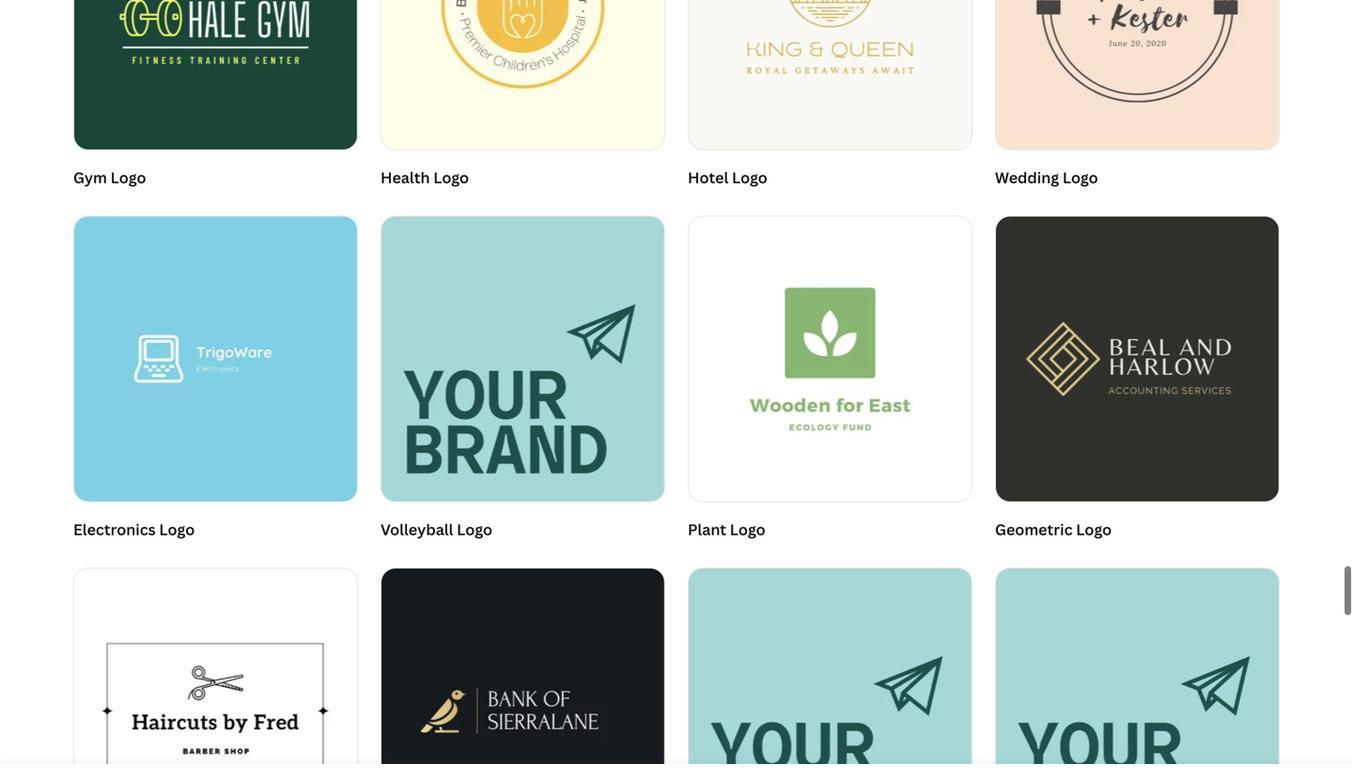Task type: locate. For each thing, give the bounding box(es) containing it.
hotel
[[688, 167, 729, 188]]

volleyball logo image
[[382, 217, 665, 502]]

geometric logo link
[[996, 216, 1280, 545]]

logo for geometric logo
[[1077, 519, 1112, 540]]

logo right the "geometric"
[[1077, 519, 1112, 540]]

wedding logo image
[[996, 0, 1279, 149]]

health
[[381, 167, 430, 188]]

geometric logo image
[[996, 217, 1279, 502]]

logo right volleyball
[[457, 519, 493, 540]]

logo right plant
[[730, 519, 766, 540]]

transport logo image
[[689, 569, 972, 764]]

logo right electronics
[[159, 519, 195, 540]]

logo for electronics logo
[[159, 519, 195, 540]]

logo right gym
[[111, 167, 146, 188]]

logo for gym logo
[[111, 167, 146, 188]]

logo right health
[[434, 167, 469, 188]]

logo
[[111, 167, 146, 188], [434, 167, 469, 188], [732, 167, 768, 188], [1063, 167, 1099, 188], [159, 519, 195, 540], [457, 519, 493, 540], [730, 519, 766, 540], [1077, 519, 1112, 540]]

hotel logo
[[688, 167, 768, 188]]

logo right hotel
[[732, 167, 768, 188]]

gym logo
[[73, 167, 146, 188]]

volleyball logo link
[[381, 216, 666, 545]]

gym logo link
[[73, 0, 358, 193]]

logo right wedding
[[1063, 167, 1099, 188]]

electronics logo link
[[73, 216, 358, 545]]

logo for hotel logo
[[732, 167, 768, 188]]

electronics logo image
[[74, 217, 357, 502]]

geometric
[[996, 519, 1073, 540]]

geometric logo
[[996, 519, 1112, 540]]

barbershop logo image
[[74, 569, 357, 764]]

gym
[[73, 167, 107, 188]]

volleyball
[[381, 519, 453, 540]]



Task type: vqa. For each thing, say whether or not it's contained in the screenshot.
GYM LOGO link
yes



Task type: describe. For each thing, give the bounding box(es) containing it.
wedding
[[996, 167, 1060, 188]]

logo for plant logo
[[730, 519, 766, 540]]

volleyball logo
[[381, 519, 493, 540]]

plant logo link
[[688, 216, 973, 545]]

gym logo image
[[74, 0, 357, 149]]

plant
[[688, 519, 727, 540]]

finance logo image
[[382, 569, 665, 764]]

wedding logo link
[[996, 0, 1280, 193]]

logo for health logo
[[434, 167, 469, 188]]

electronics logo
[[73, 519, 195, 540]]

plant logo
[[688, 519, 766, 540]]

plant logo image
[[689, 217, 972, 502]]

health logo link
[[381, 0, 666, 193]]

electronics
[[73, 519, 156, 540]]

logo for wedding logo
[[1063, 167, 1099, 188]]

health logo
[[381, 167, 469, 188]]

wedding logo
[[996, 167, 1099, 188]]

health logo image
[[382, 0, 665, 149]]

logo for volleyball logo
[[457, 519, 493, 540]]

hotel logo image
[[689, 0, 972, 149]]

hotel logo link
[[688, 0, 973, 193]]

cupcake logo image
[[996, 569, 1279, 764]]



